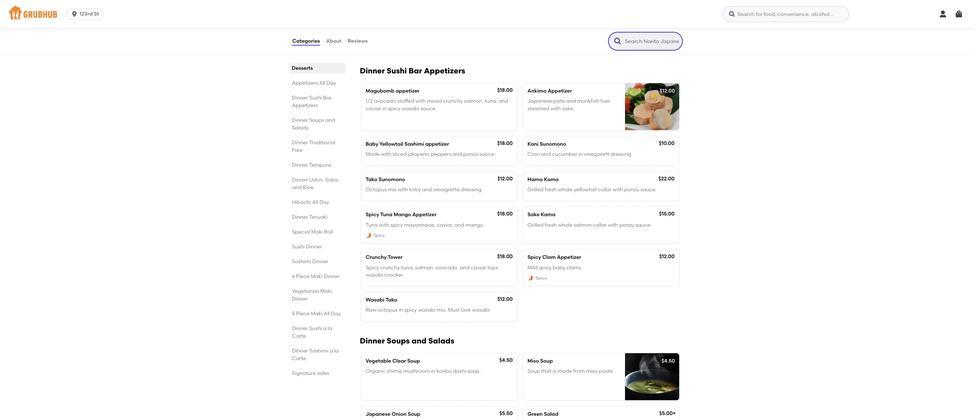 Task type: describe. For each thing, give the bounding box(es) containing it.
maki inside tab
[[311, 273, 323, 280]]

mild spicy baby clams.
[[528, 265, 583, 271]]

salmon, inside 1/2 avocado stuffed with mixed crunchy salmon, tuna, and caviar in spicy wasabi sauce.
[[464, 98, 484, 104]]

in left konbu on the left of the page
[[431, 368, 436, 374]]

sake.
[[562, 105, 575, 112]]

123rd st button
[[66, 8, 107, 20]]

maki inside vegetarian maki dinner
[[321, 288, 332, 294]]

1/2
[[366, 98, 373, 104]]

2 vertical spatial all
[[324, 311, 330, 317]]

spicy clam appetizer
[[528, 254, 582, 260]]

mix.
[[437, 307, 447, 313]]

fresh for hama kama
[[545, 187, 557, 193]]

and inside japanese pate and monkfish liver steamed with sake.
[[567, 98, 576, 104]]

soba,
[[325, 177, 339, 183]]

shredded
[[443, 30, 467, 36]]

sunomono for mix
[[379, 176, 405, 183]]

day for appetizers all day
[[327, 80, 336, 86]]

raw
[[366, 307, 377, 313]]

in inside 1/2 avocado stuffed with mixed crunchy salmon, tuna, and caviar in spicy wasabi sauce.
[[383, 105, 387, 112]]

maki up dinner sushi a la carte tab
[[311, 311, 323, 317]]

raw octopus in spicy wasabi mix. must love wasabi.
[[366, 307, 491, 313]]

ponzu for grilled fresh whole yellowtail collar with ponzu sauce.
[[625, 187, 640, 193]]

dinner udon, soba, and rice tab
[[292, 176, 343, 191]]

signature sides tab
[[292, 370, 343, 377]]

must
[[448, 307, 460, 313]]

about button
[[326, 28, 342, 54]]

1 horizontal spatial soups
[[387, 336, 410, 345]]

hibachi all day tab
[[292, 199, 343, 206]]

cucumber
[[552, 151, 578, 157]]

wasabi inside 1/2 avocado stuffed with mixed crunchy salmon, tuna, and caviar in spicy wasabi sauce.
[[402, 105, 420, 112]]

sashimi dinner
[[292, 259, 329, 265]]

carte for dinner sashimi a la carte
[[292, 355, 306, 362]]

tower
[[388, 254, 403, 260]]

dinner tempura
[[292, 162, 331, 168]]

with right salmon
[[608, 222, 619, 228]]

grilled for grilled fresh whole yellowtail collar with ponzu sauce.
[[528, 187, 544, 193]]

search icon image
[[614, 37, 623, 46]]

hama kama
[[528, 176, 559, 183]]

sashimi inside sashimi dinner tab
[[292, 259, 311, 265]]

la for dinner sashimi a la carte
[[334, 348, 339, 354]]

grilled fresh whole yellowtail collar with ponzu sauce.
[[528, 187, 657, 193]]

fresh for sake kama
[[545, 222, 557, 228]]

Search for food, convenience, alcohol... search field
[[723, 6, 850, 22]]

dinner inside dinner udon, soba, and rice
[[292, 177, 308, 183]]

0 horizontal spatial appetizer
[[396, 88, 420, 94]]

and inside 1/2 avocado stuffed with mixed crunchy salmon, tuna, and caviar in spicy wasabi sauce.
[[499, 98, 509, 104]]

caviar,
[[437, 222, 454, 228]]

vinegarett
[[584, 151, 610, 157]]

dinner sushi a la carte
[[292, 325, 333, 339]]

octopus
[[366, 187, 387, 193]]

cracker.
[[385, 272, 404, 278]]

dinner sashimi a la carte tab
[[292, 347, 343, 362]]

mix
[[388, 187, 397, 193]]

rice
[[303, 184, 314, 191]]

and inside tab
[[326, 117, 335, 123]]

and inside spicy crunchy tuna, salmon, avocado, and caviar tops wasabi cracker.
[[460, 265, 470, 271]]

caviar inside spicy crunchy tuna, salmon, avocado, and caviar tops wasabi cracker.
[[471, 265, 487, 271]]

dinner up the vegetable
[[360, 336, 385, 345]]

mayonnaise,
[[405, 222, 436, 228]]

spicy for spicy crunchy tuna, salmon, avocado, and caviar tops wasabi cracker.
[[366, 265, 379, 271]]

ebi
[[366, 20, 374, 26]]

dinner traditional fare
[[292, 140, 336, 153]]

spicy right 'octopus'
[[405, 307, 417, 313]]

onion
[[392, 411, 407, 417]]

steamed
[[528, 105, 550, 112]]

salad
[[544, 411, 559, 417]]

salmon, inside spicy crunchy tuna, salmon, avocado, and caviar tops wasabi cracker.
[[415, 265, 435, 271]]

piece for 5
[[296, 311, 310, 317]]

from
[[574, 368, 585, 374]]

clams.
[[567, 265, 583, 271]]

0 vertical spatial sashimi
[[405, 141, 424, 147]]

carte for dinner sushi a la carte
[[292, 333, 306, 339]]

0 vertical spatial appetizers
[[424, 66, 466, 75]]

grilled fresh whole salmon collar with ponzu sauce.
[[528, 222, 652, 228]]

kama for sake kama
[[541, 212, 556, 218]]

wasabi inside spicy crunchy tuna, salmon, avocado, and caviar tops wasabi cracker.
[[366, 272, 384, 278]]

sunomono for and
[[540, 141, 567, 147]]

spicy right spicy image
[[536, 275, 547, 281]]

fare
[[292, 147, 303, 153]]

special
[[292, 229, 310, 235]]

6 piece maki dinner
[[292, 273, 340, 280]]

tuna with spicy mayonnaise, caviar, and mango.
[[366, 222, 485, 228]]

magubomb
[[366, 88, 395, 94]]

1 vertical spatial appetizer
[[413, 212, 437, 218]]

appetizers all day tab
[[292, 79, 343, 87]]

appetizers inside dinner sushi bar appetizers
[[292, 102, 318, 108]]

sushi dinner
[[292, 244, 322, 250]]

appetizers inside appetizers all day 'tab'
[[292, 80, 318, 86]]

main navigation navigation
[[0, 0, 975, 28]]

vegetable clear soup
[[366, 358, 420, 364]]

sashimi inside dinner sashimi a la carte
[[310, 348, 329, 354]]

1 horizontal spatial dinner sushi bar appetizers
[[360, 66, 466, 75]]

Search Narita Japanese Cuisine search field
[[625, 38, 680, 45]]

ankimo appetizer image
[[626, 83, 680, 130]]

la for dinner sushi a la carte
[[328, 325, 333, 332]]

sushi inside dinner sushi a la carte
[[309, 325, 322, 332]]

crunchy tower
[[366, 254, 403, 260]]

$15.00
[[660, 211, 675, 217]]

sashimi dinner tab
[[292, 258, 343, 265]]

paste.
[[599, 368, 615, 374]]

konbu
[[437, 368, 452, 374]]

piece for 6
[[296, 273, 310, 280]]

svg image inside 123rd st button
[[71, 10, 78, 18]]

mango
[[394, 212, 411, 218]]

with down the spicy tuna mango appetizer
[[379, 222, 390, 228]]

dinner down sashimi dinner tab
[[324, 273, 340, 280]]

dressing
[[611, 151, 632, 157]]

123rd
[[80, 11, 93, 17]]

soup up that
[[541, 358, 553, 364]]

dinner down the dinner sushi bar appetizers tab on the top left of page
[[292, 117, 308, 123]]

love
[[461, 307, 471, 313]]

spicy image
[[528, 275, 534, 281]]

dinner sushi bar appetizers inside tab
[[292, 95, 332, 108]]

spicy crunchy tuna, salmon, avocado, and caviar tops wasabi cracker.
[[366, 265, 499, 278]]

wrapped
[[414, 30, 436, 36]]

kirby
[[410, 187, 421, 193]]

organic
[[366, 368, 386, 374]]

tako sunomono
[[366, 176, 405, 183]]

green salad
[[528, 411, 559, 417]]

spicy tuna mango appetizer
[[366, 212, 437, 218]]

$10.00
[[660, 140, 675, 147]]

2 vertical spatial appetizer
[[557, 254, 582, 260]]

udon,
[[309, 177, 324, 183]]

dinner sushi bar appetizers tab
[[292, 94, 343, 109]]

collar for yellowtail
[[598, 187, 612, 193]]

$18.00 for kani
[[498, 140, 513, 147]]

signature sides
[[292, 370, 330, 376]]

dinner inside dinner traditional fare
[[292, 140, 308, 146]]

ankimo appetizer
[[528, 88, 572, 94]]

a for sushi
[[323, 325, 327, 332]]

2 vertical spatial wasabi
[[418, 307, 436, 313]]

dinner inside vegetarian maki dinner
[[292, 296, 308, 302]]

soups inside dinner soups and salads
[[309, 117, 324, 123]]

spicy down clam
[[539, 265, 552, 271]]

$18.00 for sake
[[498, 211, 513, 217]]

ebi lollipop
[[366, 20, 395, 26]]

1 vertical spatial appetizer
[[426, 141, 449, 147]]

japanese onion soup
[[366, 411, 421, 417]]

sauce. inside the fried jumbo shrimp wrapped in shredded potato. served with spicy mayonnaise dipping sauce.
[[443, 37, 459, 43]]

dinner down the fare
[[292, 162, 308, 168]]

vegetarian maki dinner
[[292, 288, 332, 302]]

caviar inside 1/2 avocado stuffed with mixed crunchy salmon, tuna, and caviar in spicy wasabi sauce.
[[366, 105, 381, 112]]

liver
[[601, 98, 611, 104]]

reviews button
[[348, 28, 368, 54]]

0 vertical spatial bar
[[409, 66, 422, 75]]

clear
[[393, 358, 406, 364]]

soup.
[[468, 368, 481, 374]]

sushi down special
[[292, 244, 305, 250]]

miso
[[587, 368, 598, 374]]

categories
[[293, 38, 320, 44]]

bar inside dinner sushi bar appetizers
[[323, 95, 332, 101]]

123rd st
[[80, 11, 99, 17]]

desserts tab
[[292, 64, 343, 72]]

appetizers all day
[[292, 80, 336, 86]]



Task type: vqa. For each thing, say whether or not it's contained in the screenshot.
Most
no



Task type: locate. For each thing, give the bounding box(es) containing it.
maki down 6 piece maki dinner tab
[[321, 288, 332, 294]]

0 vertical spatial piece
[[296, 273, 310, 280]]

$18.00 up tops
[[498, 254, 513, 260]]

0 horizontal spatial caviar
[[366, 105, 381, 112]]

wasabi.
[[472, 307, 491, 313]]

appetizer
[[396, 88, 420, 94], [426, 141, 449, 147]]

grilled down hama
[[528, 187, 544, 193]]

salads inside tab
[[292, 125, 309, 131]]

1 horizontal spatial bar
[[409, 66, 422, 75]]

0 horizontal spatial dinner sushi bar appetizers
[[292, 95, 332, 108]]

mild
[[528, 265, 538, 271]]

crunchy
[[443, 98, 463, 104], [380, 265, 400, 271]]

appetizer up 'tuna with spicy mayonnaise, caviar, and mango.'
[[413, 212, 437, 218]]

bar down appetizers all day 'tab'
[[323, 95, 332, 101]]

1 vertical spatial tako
[[386, 297, 398, 303]]

1 horizontal spatial tuna
[[381, 212, 393, 218]]

special maki roll tab
[[292, 228, 343, 236]]

1 vertical spatial dinner soups and salads
[[360, 336, 455, 345]]

2 vertical spatial day
[[331, 311, 341, 317]]

1 vertical spatial tuna,
[[401, 265, 414, 271]]

0 vertical spatial salads
[[292, 125, 309, 131]]

spicy for spicy clam appetizer
[[528, 254, 542, 260]]

day for hibachi all day
[[320, 199, 329, 205]]

in inside the fried jumbo shrimp wrapped in shredded potato. served with spicy mayonnaise dipping sauce.
[[438, 30, 442, 36]]

0 horizontal spatial salads
[[292, 125, 309, 131]]

hibachi all day
[[292, 199, 329, 205]]

0 vertical spatial sunomono
[[540, 141, 567, 147]]

sake
[[528, 212, 540, 218]]

$18.00 left sake
[[498, 211, 513, 217]]

1 vertical spatial dinner sushi bar appetizers
[[292, 95, 332, 108]]

all right hibachi
[[312, 199, 319, 205]]

5 piece maki all day
[[292, 311, 341, 317]]

kama right sake
[[541, 212, 556, 218]]

spicy inside the fried jumbo shrimp wrapped in shredded potato. served with spicy mayonnaise dipping sauce.
[[377, 37, 390, 43]]

spicy inside 1/2 avocado stuffed with mixed crunchy salmon, tuna, and caviar in spicy wasabi sauce.
[[388, 105, 401, 112]]

soup down "miso"
[[528, 368, 541, 374]]

$4.50
[[500, 357, 513, 363], [662, 358, 675, 364]]

tuna
[[381, 212, 393, 218], [366, 222, 378, 228]]

4 $18.00 from the top
[[498, 254, 513, 260]]

0 vertical spatial dinner sushi bar appetizers
[[360, 66, 466, 75]]

with inside the fried jumbo shrimp wrapped in shredded potato. served with spicy mayonnaise dipping sauce.
[[366, 37, 376, 43]]

carte inside dinner sashimi a la carte
[[292, 355, 306, 362]]

1 vertical spatial a
[[330, 348, 333, 354]]

sauce. for sake kama
[[636, 222, 652, 228]]

dinner soups and salads tab
[[292, 116, 343, 132]]

pate
[[554, 98, 565, 104]]

$18.00 left the "ankimo"
[[498, 87, 513, 93]]

1 vertical spatial salads
[[429, 336, 455, 345]]

collar for salmon
[[593, 222, 607, 228]]

with inside japanese pate and monkfish liver steamed with sake.
[[551, 105, 561, 112]]

piece right 6
[[296, 273, 310, 280]]

1 horizontal spatial a
[[330, 348, 333, 354]]

dinner tempura tab
[[292, 161, 343, 169]]

fried
[[366, 30, 378, 36]]

5 piece maki all day tab
[[292, 310, 343, 317]]

sauce. for baby yellowtail sashimi appetizer
[[480, 151, 496, 157]]

tuna, inside spicy crunchy tuna, salmon, avocado, and caviar tops wasabi cracker.
[[401, 265, 414, 271]]

st
[[94, 11, 99, 17]]

in down avocado
[[383, 105, 387, 112]]

all inside 'tab'
[[319, 80, 326, 86]]

miso soup image
[[626, 353, 680, 400]]

magubomb appetizer
[[366, 88, 420, 94]]

whole for salmon
[[558, 222, 573, 228]]

all
[[319, 80, 326, 86], [312, 199, 319, 205], [324, 311, 330, 317]]

whole for yellowtail
[[558, 187, 573, 193]]

0 horizontal spatial salmon,
[[415, 265, 435, 271]]

crunchy
[[366, 254, 387, 260]]

dinner down sushi dinner tab
[[313, 259, 329, 265]]

dinner inside dinner sushi a la carte
[[292, 325, 308, 332]]

caviar left tops
[[471, 265, 487, 271]]

1 vertical spatial appetizers
[[292, 80, 318, 86]]

dinner soups and salads inside tab
[[292, 117, 335, 131]]

dinner down "5"
[[292, 325, 308, 332]]

baby
[[553, 265, 566, 271]]

0 vertical spatial a
[[323, 325, 327, 332]]

2 vertical spatial sashimi
[[310, 348, 329, 354]]

1 vertical spatial piece
[[296, 311, 310, 317]]

0 vertical spatial japanese
[[528, 98, 553, 104]]

0 horizontal spatial $4.50
[[500, 357, 513, 363]]

sliced
[[393, 151, 407, 157]]

0 vertical spatial ponzu
[[464, 151, 479, 157]]

0 vertical spatial whole
[[558, 187, 573, 193]]

$18.00 for ankimo
[[498, 87, 513, 93]]

spicy up spicy icon
[[366, 212, 380, 218]]

fresh down hama kama
[[545, 187, 557, 193]]

appetizers up the mixed
[[424, 66, 466, 75]]

1 $18.00 from the top
[[498, 87, 513, 93]]

crunchy inside spicy crunchy tuna, salmon, avocado, and caviar tops wasabi cracker.
[[380, 265, 400, 271]]

japanese for japanese onion soup
[[366, 411, 391, 417]]

2 $18.00 from the top
[[498, 140, 513, 147]]

1 horizontal spatial salads
[[429, 336, 455, 345]]

1 vertical spatial day
[[320, 199, 329, 205]]

1 horizontal spatial salmon,
[[464, 98, 484, 104]]

with left the mixed
[[416, 98, 426, 104]]

appetizers up dinner soups and salads tab
[[292, 102, 318, 108]]

tako up octopus
[[366, 176, 378, 183]]

3 $18.00 from the top
[[498, 211, 513, 217]]

1 vertical spatial all
[[312, 199, 319, 205]]

appetizer
[[548, 88, 572, 94], [413, 212, 437, 218], [557, 254, 582, 260]]

0 horizontal spatial tuna
[[366, 222, 378, 228]]

1 horizontal spatial crunchy
[[443, 98, 463, 104]]

whole left yellowtail on the right top of page
[[558, 187, 573, 193]]

0 vertical spatial tuna
[[381, 212, 393, 218]]

0 vertical spatial wasabi
[[402, 105, 420, 112]]

appetizers
[[424, 66, 466, 75], [292, 80, 318, 86], [292, 102, 318, 108]]

spicy
[[366, 212, 380, 218], [374, 233, 385, 238], [528, 254, 542, 260], [366, 265, 379, 271], [536, 275, 547, 281]]

spicy inside spicy crunchy tuna, salmon, avocado, and caviar tops wasabi cracker.
[[366, 265, 379, 271]]

1 horizontal spatial appetizer
[[426, 141, 449, 147]]

in up dipping
[[438, 30, 442, 36]]

dressing.
[[461, 187, 483, 193]]

tuna up spicy icon
[[366, 222, 378, 228]]

with right yellowtail on the right top of page
[[613, 187, 624, 193]]

grilled down sake
[[528, 222, 544, 228]]

japanese left onion on the left bottom of page
[[366, 411, 391, 417]]

all down desserts tab
[[319, 80, 326, 86]]

carte inside dinner sushi a la carte
[[292, 333, 306, 339]]

1 vertical spatial carte
[[292, 355, 306, 362]]

sushi down appetizers all day
[[309, 95, 322, 101]]

appetizer up clams.
[[557, 254, 582, 260]]

sunomono up mix
[[379, 176, 405, 183]]

la down '5 piece maki all day' tab
[[328, 325, 333, 332]]

la down dinner sushi a la carte tab
[[334, 348, 339, 354]]

all for hibachi
[[312, 199, 319, 205]]

appetizer up peppers
[[426, 141, 449, 147]]

dinner soups and salads
[[292, 117, 335, 131], [360, 336, 455, 345]]

a for sashimi
[[330, 348, 333, 354]]

soups down the dinner sushi bar appetizers tab on the top left of page
[[309, 117, 324, 123]]

piece inside 6 piece maki dinner tab
[[296, 273, 310, 280]]

a down dinner sushi a la carte tab
[[330, 348, 333, 354]]

1 vertical spatial kama
[[541, 212, 556, 218]]

with down "pate"
[[551, 105, 561, 112]]

caviar
[[366, 105, 381, 112], [471, 265, 487, 271]]

signature
[[292, 370, 316, 376]]

1 vertical spatial sunomono
[[379, 176, 405, 183]]

$5.00
[[660, 410, 673, 416]]

day up dinner sushi a la carte tab
[[331, 311, 341, 317]]

monkfish
[[578, 98, 600, 104]]

dinner down appetizers all day
[[292, 95, 308, 101]]

crunchy inside 1/2 avocado stuffed with mixed crunchy salmon, tuna, and caviar in spicy wasabi sauce.
[[443, 98, 463, 104]]

vegetarian maki dinner tab
[[292, 287, 343, 303]]

$18.00 left kani
[[498, 140, 513, 147]]

fresh
[[545, 187, 557, 193], [545, 222, 557, 228]]

dinner down special maki roll
[[306, 244, 322, 250]]

and inside dinner udon, soba, and rice
[[292, 184, 302, 191]]

appetizer up stuffed
[[396, 88, 420, 94]]

in left vinegarett
[[579, 151, 583, 157]]

day down desserts tab
[[327, 80, 336, 86]]

japanese for japanese pate and monkfish liver steamed with sake.
[[528, 98, 553, 104]]

dinner up "rice"
[[292, 177, 308, 183]]

miso
[[528, 358, 539, 364]]

1 vertical spatial sashimi
[[292, 259, 311, 265]]

0 vertical spatial kama
[[544, 176, 559, 183]]

sauce. for hama kama
[[641, 187, 657, 193]]

dinner sushi bar appetizers up magubomb appetizer
[[360, 66, 466, 75]]

miso soup
[[528, 358, 553, 364]]

tops
[[488, 265, 499, 271]]

0 horizontal spatial sunomono
[[379, 176, 405, 183]]

spicy down jumbo
[[377, 37, 390, 43]]

wasabi down stuffed
[[402, 105, 420, 112]]

shimiji
[[387, 368, 402, 374]]

a inside dinner sashimi a la carte
[[330, 348, 333, 354]]

crunchy right the mixed
[[443, 98, 463, 104]]

sauce. inside 1/2 avocado stuffed with mixed crunchy salmon, tuna, and caviar in spicy wasabi sauce.
[[421, 105, 437, 112]]

octopus mix with kirby and vinaigrette dressing.
[[366, 187, 483, 193]]

piece inside '5 piece maki all day' tab
[[296, 311, 310, 317]]

1 vertical spatial ponzu
[[625, 187, 640, 193]]

collar right salmon
[[593, 222, 607, 228]]

soups
[[309, 117, 324, 123], [387, 336, 410, 345]]

sashimi down sushi dinner
[[292, 259, 311, 265]]

6 piece maki dinner tab
[[292, 273, 343, 280]]

soup up mushroom on the bottom
[[408, 358, 420, 364]]

day up the teriyaki
[[320, 199, 329, 205]]

in right 'octopus'
[[399, 307, 403, 313]]

green
[[528, 411, 543, 417]]

1 vertical spatial japanese
[[366, 411, 391, 417]]

0 vertical spatial appetizer
[[396, 88, 420, 94]]

yellowtail
[[574, 187, 597, 193]]

0 horizontal spatial dinner soups and salads
[[292, 117, 335, 131]]

salads down mix.
[[429, 336, 455, 345]]

1 vertical spatial wasabi
[[366, 272, 384, 278]]

maki left 'roll'
[[312, 229, 323, 235]]

$5.50
[[500, 410, 513, 416]]

0 horizontal spatial la
[[328, 325, 333, 332]]

all for appetizers
[[319, 80, 326, 86]]

dinner up the fare
[[292, 140, 308, 146]]

2 fresh from the top
[[545, 222, 557, 228]]

octopus
[[378, 307, 398, 313]]

vegetarian
[[292, 288, 319, 294]]

roll
[[324, 229, 333, 235]]

appetizers down desserts
[[292, 80, 318, 86]]

kama for hama kama
[[544, 176, 559, 183]]

0 horizontal spatial tuna,
[[401, 265, 414, 271]]

dinner sushi bar appetizers down appetizers all day
[[292, 95, 332, 108]]

cran and cucumber in vinegarett dressing
[[528, 151, 632, 157]]

ponzu for grilled fresh whole salmon collar with ponzu sauce.
[[620, 222, 635, 228]]

fried jumbo shrimp wrapped in shredded potato. served with spicy mayonnaise dipping sauce.
[[366, 30, 504, 43]]

spicy down the crunchy on the bottom left
[[366, 265, 379, 271]]

+
[[673, 410, 676, 416]]

1 piece from the top
[[296, 273, 310, 280]]

mixed
[[427, 98, 442, 104]]

dinner soups and salads up clear
[[360, 336, 455, 345]]

1 fresh from the top
[[545, 187, 557, 193]]

sushi inside dinner sushi bar appetizers
[[309, 95, 322, 101]]

caviar down 1/2
[[366, 105, 381, 112]]

0 horizontal spatial crunchy
[[380, 265, 400, 271]]

dinner up special
[[292, 214, 308, 220]]

1 vertical spatial la
[[334, 348, 339, 354]]

spicy image
[[366, 232, 372, 239]]

wasabi down the crunchy on the bottom left
[[366, 272, 384, 278]]

1/2 avocado stuffed with mixed crunchy salmon, tuna, and caviar in spicy wasabi sauce.
[[366, 98, 509, 112]]

dinner teriyaki
[[292, 214, 328, 220]]

1 horizontal spatial japanese
[[528, 98, 553, 104]]

1 horizontal spatial sunomono
[[540, 141, 567, 147]]

in
[[438, 30, 442, 36], [383, 105, 387, 112], [579, 151, 583, 157], [399, 307, 403, 313], [431, 368, 436, 374]]

ponzu for made with sliced jalapeno peppers and ponzu sauce.
[[464, 151, 479, 157]]

1 horizontal spatial tuna,
[[485, 98, 498, 104]]

1 horizontal spatial tako
[[386, 297, 398, 303]]

clam
[[543, 254, 556, 260]]

sauce.
[[443, 37, 459, 43], [421, 105, 437, 112], [480, 151, 496, 157], [641, 187, 657, 193], [636, 222, 652, 228]]

japanese up steamed
[[528, 98, 553, 104]]

2 vertical spatial ponzu
[[620, 222, 635, 228]]

fresh down the sake kama
[[545, 222, 557, 228]]

0 vertical spatial tuna,
[[485, 98, 498, 104]]

2 vertical spatial appetizers
[[292, 102, 318, 108]]

1 vertical spatial salmon,
[[415, 265, 435, 271]]

salads
[[292, 125, 309, 131], [429, 336, 455, 345]]

1 vertical spatial grilled
[[528, 222, 544, 228]]

spicy up mild
[[528, 254, 542, 260]]

0 vertical spatial grilled
[[528, 187, 544, 193]]

teriyaki
[[309, 214, 328, 220]]

0 vertical spatial dinner soups and salads
[[292, 117, 335, 131]]

sashimi up jalapeno on the left of page
[[405, 141, 424, 147]]

0 vertical spatial all
[[319, 80, 326, 86]]

1 grilled from the top
[[528, 187, 544, 193]]

dinner sushi a la carte tab
[[292, 325, 343, 340]]

dinner teriyaki tab
[[292, 213, 343, 221]]

spicy right spicy icon
[[374, 233, 385, 238]]

wasabi
[[366, 297, 385, 303]]

1 vertical spatial soups
[[387, 336, 410, 345]]

0 horizontal spatial tako
[[366, 176, 378, 183]]

0 vertical spatial la
[[328, 325, 333, 332]]

tuna left the mango
[[381, 212, 393, 218]]

sushi
[[387, 66, 407, 75], [309, 95, 322, 101], [292, 244, 305, 250], [309, 325, 322, 332]]

with right mix
[[398, 187, 408, 193]]

salads up the fare
[[292, 125, 309, 131]]

sunomono
[[540, 141, 567, 147], [379, 176, 405, 183]]

a inside dinner sushi a la carte
[[323, 325, 327, 332]]

sushi dinner tab
[[292, 243, 343, 251]]

with down 'fried'
[[366, 37, 376, 43]]

2 piece from the top
[[296, 311, 310, 317]]

0 horizontal spatial bar
[[323, 95, 332, 101]]

hama
[[528, 176, 543, 183]]

categories button
[[292, 28, 321, 54]]

0 vertical spatial appetizer
[[548, 88, 572, 94]]

japanese inside japanese pate and monkfish liver steamed with sake.
[[528, 98, 553, 104]]

1 vertical spatial bar
[[323, 95, 332, 101]]

day inside 'tab'
[[327, 80, 336, 86]]

spicy down avocado
[[388, 105, 401, 112]]

0 horizontal spatial japanese
[[366, 411, 391, 417]]

tuna, inside 1/2 avocado stuffed with mixed crunchy salmon, tuna, and caviar in spicy wasabi sauce.
[[485, 98, 498, 104]]

sides
[[317, 370, 330, 376]]

with down 'yellowtail'
[[381, 151, 392, 157]]

whole left salmon
[[558, 222, 573, 228]]

la inside dinner sushi a la carte
[[328, 325, 333, 332]]

1 vertical spatial caviar
[[471, 265, 487, 271]]

0 vertical spatial tako
[[366, 176, 378, 183]]

1 vertical spatial crunchy
[[380, 265, 400, 271]]

0 vertical spatial collar
[[598, 187, 612, 193]]

spicy for spicy tuna mango appetizer
[[366, 212, 380, 218]]

svg image
[[939, 10, 948, 18], [955, 10, 964, 18], [71, 10, 78, 18], [729, 10, 736, 18]]

ankimo
[[528, 88, 547, 94]]

spicy down the spicy tuna mango appetizer
[[391, 222, 403, 228]]

wasabi
[[402, 105, 420, 112], [366, 272, 384, 278], [418, 307, 436, 313]]

grilled
[[528, 187, 544, 193], [528, 222, 544, 228]]

vinaigrette
[[434, 187, 460, 193]]

potato.
[[468, 30, 486, 36]]

is
[[553, 368, 557, 374]]

0 vertical spatial soups
[[309, 117, 324, 123]]

0 vertical spatial crunchy
[[443, 98, 463, 104]]

collar right yellowtail on the right top of page
[[598, 187, 612, 193]]

dinner up magubomb
[[360, 66, 385, 75]]

1 vertical spatial collar
[[593, 222, 607, 228]]

mango.
[[466, 222, 485, 228]]

0 vertical spatial salmon,
[[464, 98, 484, 104]]

sushi up magubomb appetizer
[[387, 66, 407, 75]]

1 horizontal spatial caviar
[[471, 265, 487, 271]]

1 vertical spatial fresh
[[545, 222, 557, 228]]

sashimi down dinner sushi a la carte tab
[[310, 348, 329, 354]]

with inside 1/2 avocado stuffed with mixed crunchy salmon, tuna, and caviar in spicy wasabi sauce.
[[416, 98, 426, 104]]

0 vertical spatial day
[[327, 80, 336, 86]]

dinner down vegetarian on the left bottom of page
[[292, 296, 308, 302]]

1 vertical spatial tuna
[[366, 222, 378, 228]]

wasabi left mix.
[[418, 307, 436, 313]]

maki down sashimi dinner tab
[[311, 273, 323, 280]]

soup right onion on the left bottom of page
[[408, 411, 421, 417]]

dinner traditional fare tab
[[292, 139, 343, 154]]

la inside dinner sashimi a la carte
[[334, 348, 339, 354]]

1 horizontal spatial $4.50
[[662, 358, 675, 364]]

soups up clear
[[387, 336, 410, 345]]

1 vertical spatial whole
[[558, 222, 573, 228]]

dinner inside dinner sushi bar appetizers
[[292, 95, 308, 101]]

1 horizontal spatial la
[[334, 348, 339, 354]]

piece right "5"
[[296, 311, 310, 317]]

0 horizontal spatial soups
[[309, 117, 324, 123]]

made
[[366, 151, 380, 157]]

sake kama
[[528, 212, 556, 218]]

made with sliced jalapeno peppers and ponzu sauce.
[[366, 151, 496, 157]]

$22.00
[[659, 176, 675, 182]]

2 grilled from the top
[[528, 222, 544, 228]]

1 whole from the top
[[558, 187, 573, 193]]

1 horizontal spatial dinner soups and salads
[[360, 336, 455, 345]]

avocado
[[374, 98, 396, 104]]

tako up 'octopus'
[[386, 297, 398, 303]]

lollipop
[[375, 20, 395, 26]]

0 horizontal spatial a
[[323, 325, 327, 332]]

2 carte from the top
[[292, 355, 306, 362]]

1 carte from the top
[[292, 333, 306, 339]]

a down '5 piece maki all day' tab
[[323, 325, 327, 332]]

2 whole from the top
[[558, 222, 573, 228]]

carte down dinner
[[292, 355, 306, 362]]

grilled for grilled fresh whole salmon collar with ponzu sauce.
[[528, 222, 544, 228]]

0 vertical spatial caviar
[[366, 105, 381, 112]]

0 vertical spatial fresh
[[545, 187, 557, 193]]

organic shimiji mushroom in konbu dashi soup.
[[366, 368, 481, 374]]



